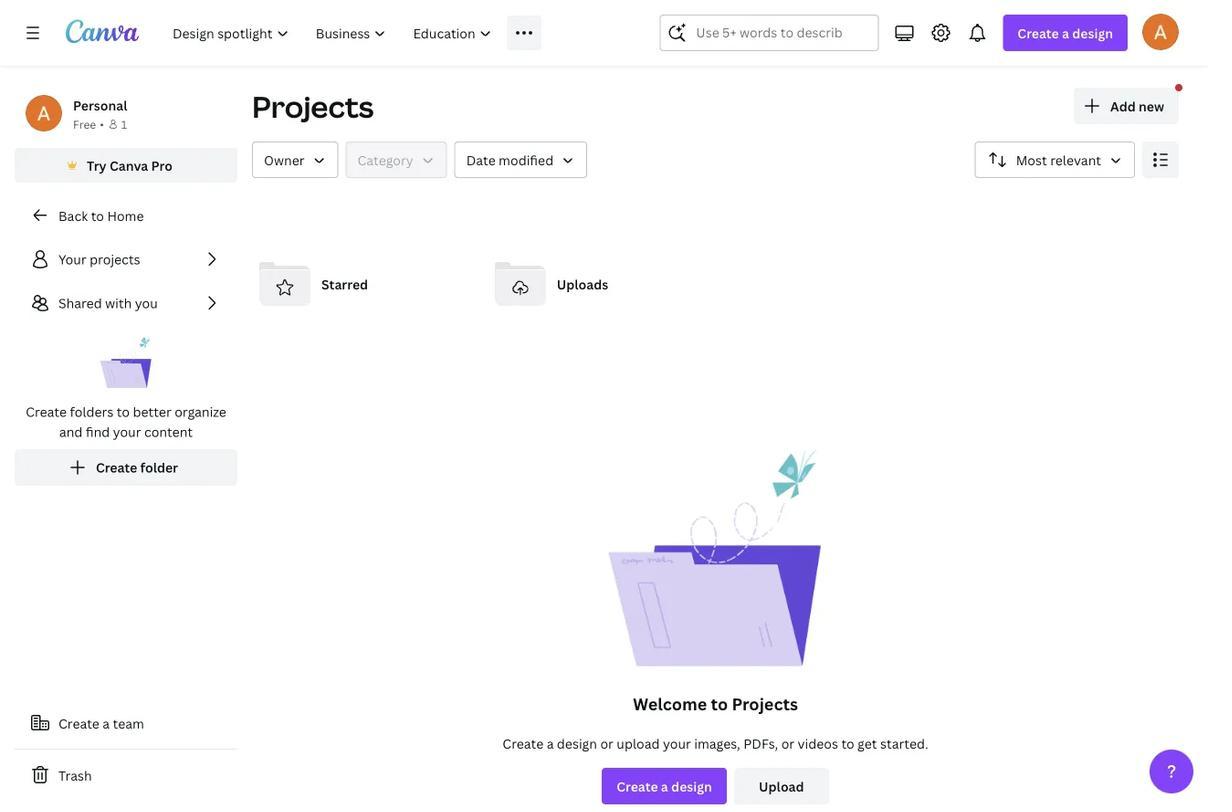 Task type: vqa. For each thing, say whether or not it's contained in the screenshot.
Shared with you in the left of the page
yes



Task type: locate. For each thing, give the bounding box(es) containing it.
images,
[[694, 735, 741, 752]]

design
[[1073, 24, 1114, 42], [557, 735, 597, 752], [672, 778, 712, 795]]

projects up pdfs,
[[732, 693, 798, 715]]

to
[[91, 207, 104, 224], [117, 403, 130, 421], [711, 693, 728, 715], [842, 735, 855, 752]]

create a design button
[[602, 768, 727, 805]]

a inside create a design button
[[661, 778, 668, 795]]

pdfs,
[[744, 735, 778, 752]]

apple lee image
[[1143, 13, 1179, 50]]

design left 'upload' in the right bottom of the page
[[557, 735, 597, 752]]

1 horizontal spatial your
[[663, 735, 691, 752]]

1 horizontal spatial design
[[672, 778, 712, 795]]

design down create a design or upload your images, pdfs, or videos to get started. on the bottom
[[672, 778, 712, 795]]

0 horizontal spatial your
[[113, 423, 141, 441]]

starred
[[322, 275, 368, 293]]

0 vertical spatial design
[[1073, 24, 1114, 42]]

shared
[[58, 295, 102, 312]]

your projects link
[[15, 241, 238, 278]]

a
[[1062, 24, 1070, 42], [103, 715, 110, 732], [547, 735, 554, 752], [661, 778, 668, 795]]

trash
[[58, 767, 92, 784]]

0 vertical spatial projects
[[252, 87, 374, 127]]

personal
[[73, 96, 127, 114]]

folders
[[70, 403, 114, 421]]

with
[[105, 295, 132, 312]]

welcome to projects
[[633, 693, 798, 715]]

0 vertical spatial your
[[113, 423, 141, 441]]

or right pdfs,
[[782, 735, 795, 752]]

design for create a design button
[[672, 778, 712, 795]]

projects
[[252, 87, 374, 127], [732, 693, 798, 715]]

0 horizontal spatial create a design
[[617, 778, 712, 795]]

your right 'upload' in the right bottom of the page
[[663, 735, 691, 752]]

create
[[1018, 24, 1059, 42], [26, 403, 67, 421], [96, 459, 137, 476], [58, 715, 99, 732], [503, 735, 544, 752], [617, 778, 658, 795]]

your
[[113, 423, 141, 441], [663, 735, 691, 752]]

2 or from the left
[[782, 735, 795, 752]]

design left apple lee image
[[1073, 24, 1114, 42]]

create a design inside dropdown button
[[1018, 24, 1114, 42]]

0 horizontal spatial projects
[[252, 87, 374, 127]]

top level navigation element
[[161, 15, 616, 51], [161, 15, 616, 51]]

2 vertical spatial design
[[672, 778, 712, 795]]

Date modified button
[[455, 142, 588, 178]]

design inside button
[[672, 778, 712, 795]]

or left 'upload' in the right bottom of the page
[[601, 735, 614, 752]]

create inside create folders to better organize and find your content
[[26, 403, 67, 421]]

design inside dropdown button
[[1073, 24, 1114, 42]]

create a design inside button
[[617, 778, 712, 795]]

find
[[86, 423, 110, 441]]

1 vertical spatial projects
[[732, 693, 798, 715]]

owner
[[264, 151, 305, 169]]

Owner button
[[252, 142, 338, 178]]

to left better
[[117, 403, 130, 421]]

Category button
[[346, 142, 447, 178]]

back to home link
[[15, 197, 238, 234]]

your
[[58, 251, 86, 268]]

2 horizontal spatial design
[[1073, 24, 1114, 42]]

0 vertical spatial create a design
[[1018, 24, 1114, 42]]

home
[[107, 207, 144, 224]]

uploads link
[[488, 251, 708, 317]]

create folders to better organize and find your content
[[26, 403, 226, 441]]

create a design
[[1018, 24, 1114, 42], [617, 778, 712, 795]]

free •
[[73, 116, 104, 132]]

welcome
[[633, 693, 707, 715]]

canva
[[110, 157, 148, 174]]

1 vertical spatial create a design
[[617, 778, 712, 795]]

projects up owner button
[[252, 87, 374, 127]]

or
[[601, 735, 614, 752], [782, 735, 795, 752]]

and
[[59, 423, 83, 441]]

1 horizontal spatial create a design
[[1018, 24, 1114, 42]]

to inside create folders to better organize and find your content
[[117, 403, 130, 421]]

videos
[[798, 735, 839, 752]]

add new
[[1111, 97, 1165, 115]]

modified
[[499, 151, 554, 169]]

create a team
[[58, 715, 144, 732]]

team
[[113, 715, 144, 732]]

better
[[133, 403, 172, 421]]

folder
[[140, 459, 178, 476]]

your right find
[[113, 423, 141, 441]]

0 horizontal spatial design
[[557, 735, 597, 752]]

create inside dropdown button
[[1018, 24, 1059, 42]]

None search field
[[660, 15, 879, 51]]

add
[[1111, 97, 1136, 115]]

your inside create folders to better organize and find your content
[[113, 423, 141, 441]]

1 horizontal spatial or
[[782, 735, 795, 752]]

1 vertical spatial design
[[557, 735, 597, 752]]

0 horizontal spatial or
[[601, 735, 614, 752]]

list
[[15, 241, 238, 486]]



Task type: describe. For each thing, give the bounding box(es) containing it.
to up images,
[[711, 693, 728, 715]]

content
[[144, 423, 193, 441]]

upload button
[[734, 768, 829, 805]]

try canva pro
[[87, 157, 173, 174]]

create a design button
[[1003, 15, 1128, 51]]

category
[[358, 151, 414, 169]]

new
[[1139, 97, 1165, 115]]

create a design for create a design button
[[617, 778, 712, 795]]

get
[[858, 735, 877, 752]]

list containing your projects
[[15, 241, 238, 486]]

try canva pro button
[[15, 148, 238, 183]]

create a design or upload your images, pdfs, or videos to get started.
[[503, 735, 929, 752]]

trash link
[[15, 757, 238, 794]]

design for create a design dropdown button
[[1073, 24, 1114, 42]]

upload
[[759, 778, 804, 795]]

create folder
[[96, 459, 178, 476]]

your projects
[[58, 251, 140, 268]]

add new button
[[1074, 88, 1179, 124]]

date modified
[[466, 151, 554, 169]]

create a team button
[[15, 705, 238, 742]]

create a design for create a design dropdown button
[[1018, 24, 1114, 42]]

1 or from the left
[[601, 735, 614, 752]]

back
[[58, 207, 88, 224]]

organize
[[175, 403, 226, 421]]

most
[[1016, 151, 1048, 169]]

create folder button
[[15, 449, 238, 486]]

Sort by button
[[975, 142, 1135, 178]]

starred link
[[252, 251, 473, 317]]

a inside the create a team button
[[103, 715, 110, 732]]

•
[[100, 116, 104, 132]]

shared with you link
[[15, 285, 238, 322]]

shared with you
[[58, 295, 158, 312]]

a inside create a design dropdown button
[[1062, 24, 1070, 42]]

uploads
[[557, 275, 609, 293]]

try
[[87, 157, 107, 174]]

date
[[466, 151, 496, 169]]

pro
[[151, 157, 173, 174]]

to left get
[[842, 735, 855, 752]]

started.
[[881, 735, 929, 752]]

upload
[[617, 735, 660, 752]]

to right back
[[91, 207, 104, 224]]

you
[[135, 295, 158, 312]]

relevant
[[1051, 151, 1102, 169]]

projects
[[90, 251, 140, 268]]

1 vertical spatial your
[[663, 735, 691, 752]]

Search search field
[[696, 16, 843, 50]]

1 horizontal spatial projects
[[732, 693, 798, 715]]

1
[[121, 116, 127, 132]]

free
[[73, 116, 96, 132]]

most relevant
[[1016, 151, 1102, 169]]

back to home
[[58, 207, 144, 224]]



